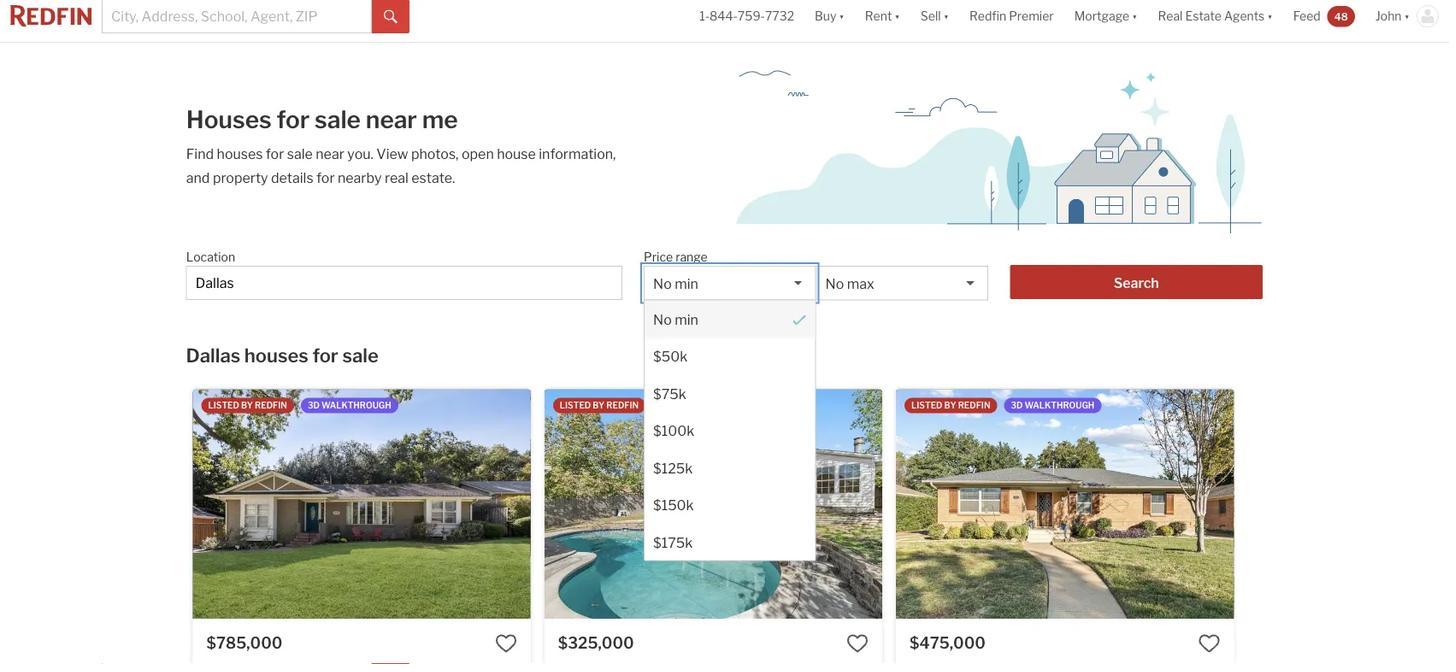 Task type: describe. For each thing, give the bounding box(es) containing it.
walkthrough for $325,000
[[673, 401, 743, 411]]

1 photo of 8459 banquo dr, dallas, tx 75228 image from the left
[[896, 389, 1234, 619]]

estate.
[[411, 169, 455, 186]]

▾ for rent ▾
[[895, 9, 900, 23]]

3d walkthrough for $785,000
[[308, 401, 391, 411]]

real estate agents ▾ link
[[1158, 0, 1273, 42]]

max
[[847, 275, 874, 292]]

▾ for sell ▾
[[944, 9, 949, 23]]

listed by redfin for $325,000
[[560, 401, 639, 411]]

favorite button checkbox
[[846, 633, 869, 655]]

dallas
[[186, 344, 240, 367]]

dialog containing no min
[[644, 300, 816, 561]]

submit search image
[[384, 10, 398, 24]]

buy ▾
[[815, 9, 845, 23]]

1 vertical spatial near
[[316, 145, 344, 162]]

$150k
[[653, 497, 694, 513]]

min inside dialog
[[675, 311, 698, 327]]

buy ▾ button
[[815, 0, 845, 42]]

no down the price
[[653, 275, 672, 292]]

1-
[[699, 9, 710, 23]]

redfin for $475,000
[[958, 401, 990, 411]]

houses
[[186, 105, 272, 134]]

▾ for john ▾
[[1404, 9, 1410, 23]]

buy
[[815, 9, 836, 23]]

john
[[1376, 9, 1402, 23]]

find houses for sale near you.
[[186, 145, 376, 162]]

listed by redfin for $785,000
[[208, 401, 287, 411]]

listed for $475,000
[[911, 401, 943, 411]]

sell ▾ button
[[921, 0, 949, 42]]

house
[[497, 145, 536, 162]]

redfin for $785,000
[[255, 401, 287, 411]]

favorite button checkbox for $475,000
[[1198, 633, 1220, 655]]

0 vertical spatial sale
[[315, 105, 361, 134]]

0 vertical spatial near
[[366, 105, 417, 134]]

mortgage ▾ button
[[1074, 0, 1138, 42]]

photos,
[[411, 145, 459, 162]]

real estate agents ▾ button
[[1148, 0, 1283, 42]]

$100k
[[653, 422, 694, 439]]

sale for find houses for sale near you.
[[287, 145, 313, 162]]

2 photo of 8459 banquo dr, dallas, tx 75228 image from the left
[[1234, 389, 1449, 619]]

sell
[[921, 9, 941, 23]]

$475,000
[[910, 634, 986, 653]]

$785,000
[[206, 634, 282, 653]]

by for $325,000
[[593, 401, 605, 411]]

▾ inside dropdown button
[[1267, 9, 1273, 23]]

City, Address, School, Agent, ZIP search field
[[186, 266, 622, 300]]

by for $475,000
[[944, 401, 956, 411]]

redfin
[[970, 9, 1006, 23]]

mortgage ▾ button
[[1064, 0, 1148, 42]]

$125k
[[653, 460, 693, 476]]

favorite button image for $785,000
[[495, 633, 517, 655]]

sell ▾
[[921, 9, 949, 23]]

▾ for buy ▾
[[839, 9, 845, 23]]

feed
[[1293, 9, 1321, 23]]

1 min from the top
[[675, 275, 698, 292]]

3d for $325,000
[[659, 401, 671, 411]]

view
[[376, 145, 408, 162]]

range
[[676, 250, 708, 264]]

information,
[[539, 145, 616, 162]]

favorite button image for $475,000
[[1198, 633, 1220, 655]]

john ▾
[[1376, 9, 1410, 23]]

price
[[644, 250, 673, 264]]



Task type: vqa. For each thing, say whether or not it's contained in the screenshot.
▾ related to John ▾
yes



Task type: locate. For each thing, give the bounding box(es) containing it.
1 vertical spatial min
[[675, 311, 698, 327]]

1-844-759-7732 link
[[699, 9, 794, 23]]

1 walkthrough from the left
[[321, 401, 391, 411]]

sale up details
[[287, 145, 313, 162]]

1 3d from the left
[[308, 401, 320, 411]]

3d walkthrough for $325,000
[[659, 401, 743, 411]]

listed
[[208, 401, 239, 411], [560, 401, 591, 411], [911, 401, 943, 411]]

listed by redfin for $475,000
[[911, 401, 990, 411]]

favorite button image
[[495, 633, 517, 655], [846, 633, 869, 655], [1198, 633, 1220, 655]]

walkthrough for $785,000
[[321, 401, 391, 411]]

mortgage ▾
[[1074, 9, 1138, 23]]

me
[[422, 105, 458, 134]]

no up '$50k'
[[653, 311, 672, 327]]

you.
[[347, 145, 374, 162]]

2 redfin from the left
[[606, 401, 639, 411]]

1-844-759-7732
[[699, 9, 794, 23]]

sale
[[315, 105, 361, 134], [287, 145, 313, 162], [342, 344, 379, 367]]

3 by from the left
[[944, 401, 956, 411]]

mortgage
[[1074, 9, 1129, 23]]

1 by from the left
[[241, 401, 253, 411]]

2 vertical spatial sale
[[342, 344, 379, 367]]

no left max
[[825, 275, 844, 292]]

2 by from the left
[[593, 401, 605, 411]]

1 vertical spatial houses
[[244, 344, 309, 367]]

redfin
[[255, 401, 287, 411], [606, 401, 639, 411], [958, 401, 990, 411]]

real estate agents ▾
[[1158, 9, 1273, 23]]

2 favorite button checkbox from the left
[[1198, 633, 1220, 655]]

min up '$50k'
[[675, 311, 698, 327]]

$175k
[[653, 534, 693, 551]]

1 ▾ from the left
[[839, 9, 845, 23]]

2 ▾ from the left
[[895, 9, 900, 23]]

1 horizontal spatial favorite button image
[[846, 633, 869, 655]]

▾ for mortgage ▾
[[1132, 9, 1138, 23]]

rent
[[865, 9, 892, 23]]

location
[[186, 250, 235, 264]]

details
[[271, 169, 313, 186]]

houses for find
[[217, 145, 263, 162]]

rent ▾ button
[[865, 0, 900, 42]]

favorite button image for $325,000
[[846, 633, 869, 655]]

property
[[213, 169, 268, 186]]

48
[[1334, 10, 1348, 22]]

▾ right sell
[[944, 9, 949, 23]]

search
[[1114, 274, 1159, 291]]

$50k
[[653, 348, 688, 365]]

2 3d from the left
[[659, 401, 671, 411]]

houses for sale near me
[[186, 105, 458, 134]]

near
[[366, 105, 417, 134], [316, 145, 344, 162]]

1 horizontal spatial walkthrough
[[673, 401, 743, 411]]

1 favorite button image from the left
[[495, 633, 517, 655]]

2 listed from the left
[[560, 401, 591, 411]]

2 walkthrough from the left
[[673, 401, 743, 411]]

0 horizontal spatial 3d
[[308, 401, 320, 411]]

no inside dialog
[[653, 311, 672, 327]]

3d walkthrough
[[308, 401, 391, 411], [659, 401, 743, 411], [1011, 401, 1095, 411]]

1 3d walkthrough from the left
[[308, 401, 391, 411]]

2 favorite button image from the left
[[846, 633, 869, 655]]

3d for $785,000
[[308, 401, 320, 411]]

0 horizontal spatial near
[[316, 145, 344, 162]]

sale for dallas houses for sale
[[342, 344, 379, 367]]

no
[[653, 275, 672, 292], [825, 275, 844, 292], [653, 311, 672, 327]]

rent ▾ button
[[855, 0, 910, 42]]

0 vertical spatial no min
[[653, 275, 698, 292]]

premier
[[1009, 9, 1054, 23]]

3 listed by redfin from the left
[[911, 401, 990, 411]]

0 horizontal spatial walkthrough
[[321, 401, 391, 411]]

▾
[[839, 9, 845, 23], [895, 9, 900, 23], [944, 9, 949, 23], [1132, 9, 1138, 23], [1267, 9, 1273, 23], [1404, 9, 1410, 23]]

2 horizontal spatial listed
[[911, 401, 943, 411]]

estate
[[1185, 9, 1222, 23]]

listed for $785,000
[[208, 401, 239, 411]]

houses for dallas
[[244, 344, 309, 367]]

favorite button checkbox for $785,000
[[495, 633, 517, 655]]

1 redfin from the left
[[255, 401, 287, 411]]

near left 'you.'
[[316, 145, 344, 162]]

0 horizontal spatial by
[[241, 401, 253, 411]]

4 ▾ from the left
[[1132, 9, 1138, 23]]

▾ right buy on the right of the page
[[839, 9, 845, 23]]

agents
[[1224, 9, 1265, 23]]

0 vertical spatial min
[[675, 275, 698, 292]]

0 horizontal spatial favorite button image
[[495, 633, 517, 655]]

near up view
[[366, 105, 417, 134]]

listed for $325,000
[[560, 401, 591, 411]]

3d
[[308, 401, 320, 411], [659, 401, 671, 411], [1011, 401, 1023, 411]]

2 min from the top
[[675, 311, 698, 327]]

1 vertical spatial sale
[[287, 145, 313, 162]]

3 3d walkthrough from the left
[[1011, 401, 1095, 411]]

open
[[462, 145, 494, 162]]

3 3d from the left
[[1011, 401, 1023, 411]]

0 horizontal spatial listed
[[208, 401, 239, 411]]

1 photo of 9628 shoreview rd, dallas, tx 75238 image from the left
[[193, 389, 531, 619]]

3 walkthrough from the left
[[1025, 401, 1095, 411]]

1 horizontal spatial redfin
[[606, 401, 639, 411]]

3 redfin from the left
[[958, 401, 990, 411]]

7732
[[765, 9, 794, 23]]

2 horizontal spatial listed by redfin
[[911, 401, 990, 411]]

nearby
[[338, 169, 382, 186]]

2 horizontal spatial walkthrough
[[1025, 401, 1095, 411]]

photo of 8459 banquo dr, dallas, tx 75228 image
[[896, 389, 1234, 619], [1234, 389, 1449, 619]]

redfin premier button
[[959, 0, 1064, 42]]

no min
[[653, 275, 698, 292], [653, 311, 698, 327]]

and
[[186, 169, 210, 186]]

2 3d walkthrough from the left
[[659, 401, 743, 411]]

$325,000
[[558, 634, 634, 653]]

by for $785,000
[[241, 401, 253, 411]]

photo of 9628 shoreview rd, dallas, tx 75238 image
[[193, 389, 531, 619], [530, 389, 868, 619]]

6 ▾ from the left
[[1404, 9, 1410, 23]]

view photos, open house information, and property details for nearby real estate.
[[186, 145, 616, 186]]

dialog
[[644, 300, 816, 561]]

houses up property
[[217, 145, 263, 162]]

2 horizontal spatial by
[[944, 401, 956, 411]]

buy ▾ button
[[805, 0, 855, 42]]

1 horizontal spatial 3d walkthrough
[[659, 401, 743, 411]]

favorite button checkbox
[[495, 633, 517, 655], [1198, 633, 1220, 655]]

▾ right agents
[[1267, 9, 1273, 23]]

houses
[[217, 145, 263, 162], [244, 344, 309, 367]]

redfin premier
[[970, 9, 1054, 23]]

759-
[[738, 9, 765, 23]]

find
[[186, 145, 214, 162]]

0 horizontal spatial listed by redfin
[[208, 401, 287, 411]]

1 listed from the left
[[208, 401, 239, 411]]

▾ right "rent"
[[895, 9, 900, 23]]

no min down price range
[[653, 275, 698, 292]]

$75k
[[653, 385, 686, 402]]

2 horizontal spatial redfin
[[958, 401, 990, 411]]

5 ▾ from the left
[[1267, 9, 1273, 23]]

▾ right john
[[1404, 9, 1410, 23]]

min
[[675, 275, 698, 292], [675, 311, 698, 327]]

real
[[385, 169, 409, 186]]

for inside 'view photos, open house information, and property details for nearby real estate.'
[[316, 169, 335, 186]]

3 ▾ from the left
[[944, 9, 949, 23]]

1 favorite button checkbox from the left
[[495, 633, 517, 655]]

redfin for $325,000
[[606, 401, 639, 411]]

0 horizontal spatial redfin
[[255, 401, 287, 411]]

3d for $475,000
[[1011, 401, 1023, 411]]

real
[[1158, 9, 1183, 23]]

no min up '$50k'
[[653, 311, 698, 327]]

1 listed by redfin from the left
[[208, 401, 287, 411]]

1 horizontal spatial near
[[366, 105, 417, 134]]

1 horizontal spatial listed
[[560, 401, 591, 411]]

2 horizontal spatial 3d walkthrough
[[1011, 401, 1095, 411]]

no min element
[[645, 301, 815, 338]]

by
[[241, 401, 253, 411], [593, 401, 605, 411], [944, 401, 956, 411]]

1 photo of 5123 kiamesha way, mesquite, tx 75150 image from the left
[[544, 389, 882, 619]]

walkthrough for $475,000
[[1025, 401, 1095, 411]]

1 horizontal spatial by
[[593, 401, 605, 411]]

2 photo of 5123 kiamesha way, mesquite, tx 75150 image from the left
[[882, 389, 1220, 619]]

rent ▾
[[865, 9, 900, 23]]

1 horizontal spatial 3d
[[659, 401, 671, 411]]

3 listed from the left
[[911, 401, 943, 411]]

no max
[[825, 275, 874, 292]]

houses right dallas
[[244, 344, 309, 367]]

2 horizontal spatial favorite button image
[[1198, 633, 1220, 655]]

walkthrough
[[321, 401, 391, 411], [673, 401, 743, 411], [1025, 401, 1095, 411]]

photo of 5123 kiamesha way, mesquite, tx 75150 image
[[544, 389, 882, 619], [882, 389, 1220, 619]]

1 horizontal spatial favorite button checkbox
[[1198, 633, 1220, 655]]

3 favorite button image from the left
[[1198, 633, 1220, 655]]

2 photo of 9628 shoreview rd, dallas, tx 75238 image from the left
[[530, 389, 868, 619]]

list box containing no min
[[644, 266, 816, 561]]

844-
[[710, 9, 738, 23]]

0 horizontal spatial 3d walkthrough
[[308, 401, 391, 411]]

no min inside dialog
[[653, 311, 698, 327]]

price range
[[644, 250, 708, 264]]

1 no min from the top
[[653, 275, 698, 292]]

3d walkthrough for $475,000
[[1011, 401, 1095, 411]]

City, Address, School, Agent, ZIP search field
[[102, 0, 372, 33]]

dallas houses for sale
[[186, 344, 379, 367]]

1 horizontal spatial listed by redfin
[[560, 401, 639, 411]]

min down range
[[675, 275, 698, 292]]

search button
[[1010, 265, 1263, 299]]

for
[[277, 105, 310, 134], [266, 145, 284, 162], [316, 169, 335, 186], [312, 344, 338, 367]]

2 listed by redfin from the left
[[560, 401, 639, 411]]

sale up 'you.'
[[315, 105, 361, 134]]

list box
[[644, 266, 816, 561]]

▾ right mortgage at the top right
[[1132, 9, 1138, 23]]

sell ▾ button
[[910, 0, 959, 42]]

2 no min from the top
[[653, 311, 698, 327]]

0 vertical spatial houses
[[217, 145, 263, 162]]

0 horizontal spatial favorite button checkbox
[[495, 633, 517, 655]]

sale down city, address, school, agent, zip search box
[[342, 344, 379, 367]]

2 horizontal spatial 3d
[[1011, 401, 1023, 411]]

listed by redfin
[[208, 401, 287, 411], [560, 401, 639, 411], [911, 401, 990, 411]]

1 vertical spatial no min
[[653, 311, 698, 327]]



